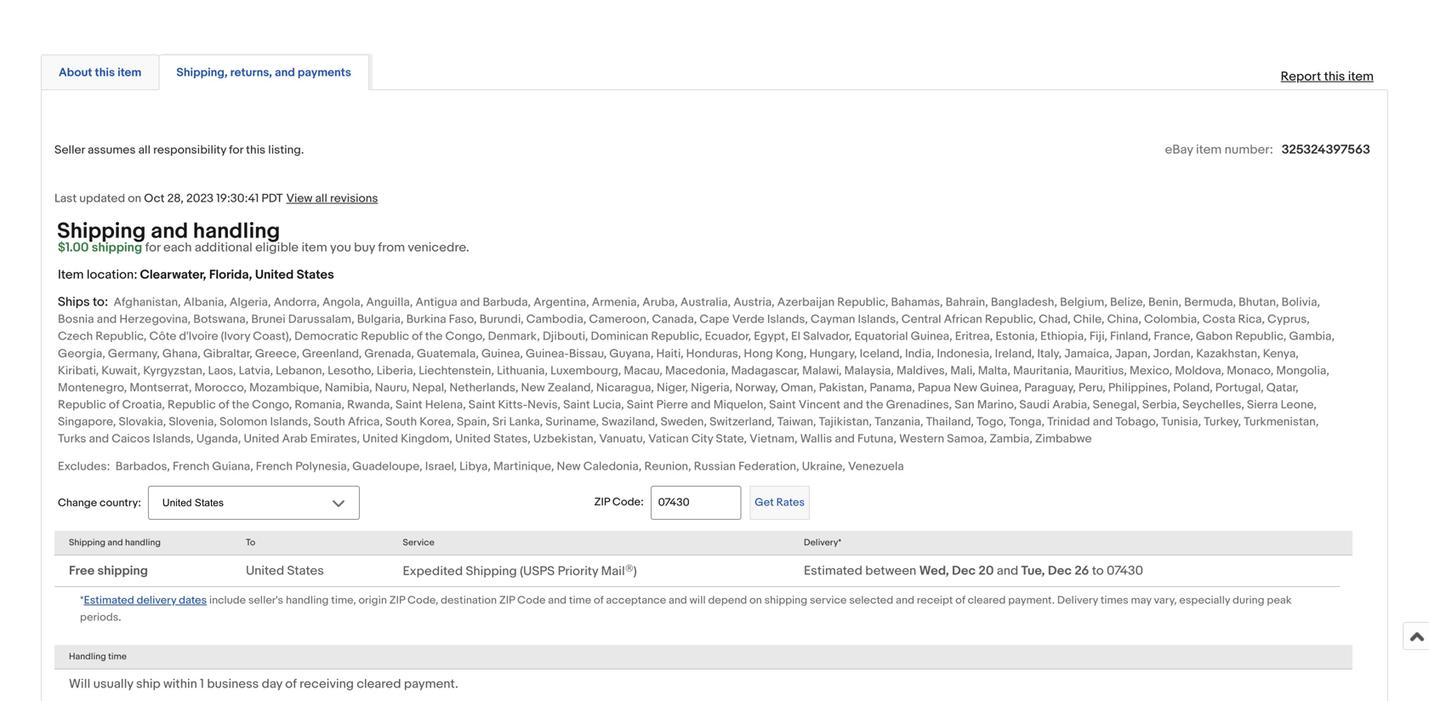 Task type: vqa. For each thing, say whether or not it's contained in the screenshot.
'Modular'
no



Task type: locate. For each thing, give the bounding box(es) containing it.
shipping up the location:
[[92, 240, 142, 255]]

bermuda,
[[1185, 295, 1236, 310]]

on left oct
[[128, 191, 141, 206]]

ships to:
[[58, 294, 108, 310]]

handling time
[[69, 651, 127, 662]]

1 vertical spatial congo,
[[252, 398, 292, 412]]

tunisia,
[[1162, 415, 1202, 429]]

venezuela
[[848, 459, 904, 474]]

1 horizontal spatial for
[[229, 143, 243, 157]]

republic up singapore,
[[58, 398, 106, 412]]

shipping inside expedited shipping (usps priority mail ® )
[[466, 564, 517, 579]]

polynesia,
[[295, 459, 350, 474]]

shipping left service
[[765, 594, 808, 607]]

0 vertical spatial payment.
[[1009, 594, 1055, 607]]

india,
[[905, 347, 935, 361]]

1 horizontal spatial french
[[256, 459, 293, 474]]

the
[[425, 329, 443, 344], [232, 398, 249, 412], [866, 398, 884, 412]]

1 vertical spatial handling
[[125, 537, 161, 548]]

0 vertical spatial for
[[229, 143, 243, 157]]

and right "code"
[[548, 594, 567, 607]]

portugal,
[[1216, 381, 1264, 395]]

paraguay,
[[1025, 381, 1076, 395]]

eligible
[[255, 240, 299, 255]]

arabia,
[[1053, 398, 1091, 412]]

325324397563
[[1282, 142, 1371, 157]]

canada,
[[652, 312, 697, 327]]

and down 28,
[[151, 218, 188, 245]]

handling down 19:30:41 at top left
[[193, 218, 280, 245]]

handling left time,
[[286, 594, 329, 607]]

1 vertical spatial time
[[108, 651, 127, 662]]

dec left 20
[[952, 563, 976, 579]]

payment. inside include seller's handling time, origin zip code, destination zip code and time of acceptance and will depend on shipping service selected and receipt of cleared payment. delivery times may vary, especially during peak periods.
[[1009, 594, 1055, 607]]

estimated up 'periods.'
[[84, 594, 134, 607]]

saint up taiwan,
[[769, 398, 796, 412]]

hong
[[744, 347, 773, 361]]

report
[[1281, 69, 1322, 84]]

3 saint from the left
[[563, 398, 590, 412]]

peak
[[1267, 594, 1292, 607]]

1 horizontal spatial the
[[425, 329, 443, 344]]

all right assumes
[[138, 143, 151, 157]]

zip left 'code:' at the left bottom of the page
[[595, 496, 610, 509]]

2 vertical spatial handling
[[286, 594, 329, 607]]

and down singapore,
[[89, 432, 109, 447]]

0 vertical spatial on
[[128, 191, 141, 206]]

zip code:
[[595, 496, 644, 509]]

to:
[[93, 294, 108, 310]]

saint up suriname,
[[563, 398, 590, 412]]

republic up slovenia,
[[168, 398, 216, 412]]

and inside the shipping and handling $1.00 shipping for each additional eligible item you buy from venicedre.
[[151, 218, 188, 245]]

tab list
[[41, 51, 1389, 90]]

western
[[900, 432, 945, 447]]

turks
[[58, 432, 86, 447]]

philippines,
[[1109, 381, 1171, 395]]

for left each
[[145, 240, 161, 255]]

1 horizontal spatial all
[[315, 191, 328, 206]]

florida,
[[209, 267, 252, 282]]

this inside 'link'
[[1325, 69, 1346, 84]]

excludes: barbados, french guiana, french polynesia, guadeloupe, israel, libya, martinique, new caledonia, reunion, russian federation, ukraine, venezuela
[[58, 459, 904, 474]]

location:
[[87, 267, 137, 282]]

shipping down updated
[[57, 218, 146, 245]]

2 horizontal spatial the
[[866, 398, 884, 412]]

congo, down mozambique,
[[252, 398, 292, 412]]

new down uzbekistan, at the bottom left of the page
[[557, 459, 581, 474]]

view
[[286, 191, 313, 206]]

you
[[330, 240, 351, 255]]

andorra,
[[274, 295, 320, 310]]

french down arab
[[256, 459, 293, 474]]

gabon
[[1196, 329, 1233, 344]]

finland,
[[1110, 329, 1152, 344]]

time down priority
[[569, 594, 592, 607]]

1 horizontal spatial handling
[[193, 218, 280, 245]]

0 horizontal spatial new
[[521, 381, 545, 395]]

this right about at the top
[[95, 65, 115, 80]]

07430
[[1107, 563, 1144, 579]]

united down solomon
[[244, 432, 279, 447]]

and up faso, on the left top of page
[[460, 295, 480, 310]]

get rates button
[[750, 486, 810, 520]]

1 horizontal spatial guinea,
[[911, 329, 953, 344]]

0 horizontal spatial estimated
[[84, 594, 134, 607]]

handling inside the shipping and handling $1.00 shipping for each additional eligible item you buy from venicedre.
[[193, 218, 280, 245]]

shipping down shipping and handling in the left of the page
[[97, 563, 148, 579]]

this inside button
[[95, 65, 115, 80]]

2 south from the left
[[386, 415, 417, 429]]

1 horizontal spatial this
[[246, 143, 266, 157]]

shipping up destination
[[466, 564, 517, 579]]

1 horizontal spatial time
[[569, 594, 592, 607]]

about
[[59, 65, 92, 80]]

0 horizontal spatial guinea,
[[482, 347, 523, 361]]

islands, up "equatorial"
[[858, 312, 899, 327]]

1 vertical spatial estimated
[[84, 594, 134, 607]]

and down nigeria,
[[691, 398, 711, 412]]

1 horizontal spatial republic
[[168, 398, 216, 412]]

algeria,
[[230, 295, 271, 310]]

0 horizontal spatial handling
[[125, 537, 161, 548]]

shipping inside the shipping and handling $1.00 shipping for each additional eligible item you buy from venicedre.
[[57, 218, 146, 245]]

tobago,
[[1116, 415, 1159, 429]]

south up emirates,
[[314, 415, 345, 429]]

pakistan,
[[819, 381, 867, 395]]

saint up the swaziland,
[[627, 398, 654, 412]]

congo, down faso, on the left top of page
[[446, 329, 485, 344]]

1 saint from the left
[[396, 398, 423, 412]]

new down lithuania, at the bottom
[[521, 381, 545, 395]]

0 horizontal spatial this
[[95, 65, 115, 80]]

cleared right receiving
[[357, 677, 401, 692]]

item right about at the top
[[118, 65, 142, 80]]

on right depend
[[750, 594, 762, 607]]

1 vertical spatial on
[[750, 594, 762, 607]]

1 horizontal spatial new
[[557, 459, 581, 474]]

mongolia,
[[1277, 364, 1330, 378]]

and inside button
[[275, 65, 295, 80]]

0 horizontal spatial time
[[108, 651, 127, 662]]

this left listing.
[[246, 143, 266, 157]]

item inside the report this item 'link'
[[1349, 69, 1374, 84]]

1 horizontal spatial payment.
[[1009, 594, 1055, 607]]

estimated up service
[[804, 563, 863, 579]]

bissau,
[[569, 347, 607, 361]]

1 horizontal spatial cleared
[[968, 594, 1006, 607]]

1 horizontal spatial on
[[750, 594, 762, 607]]

moldova,
[[1175, 364, 1225, 378]]

0 vertical spatial congo,
[[446, 329, 485, 344]]

payment.
[[1009, 594, 1055, 607], [404, 677, 458, 692]]

sweden,
[[661, 415, 707, 429]]

maldives,
[[897, 364, 948, 378]]

hungary,
[[810, 347, 857, 361]]

time
[[569, 594, 592, 607], [108, 651, 127, 662]]

item left you
[[302, 240, 327, 255]]

shipping
[[57, 218, 146, 245], [69, 537, 106, 548], [466, 564, 517, 579]]

dec left 26
[[1048, 563, 1072, 579]]

0 vertical spatial states
[[297, 267, 334, 282]]

guinea, down "central"
[[911, 329, 953, 344]]

handling for shipping and handling $1.00 shipping for each additional eligible item you buy from venicedre.
[[193, 218, 280, 245]]

shipping inside include seller's handling time, origin zip code, destination zip code and time of acceptance and will depend on shipping service selected and receipt of cleared payment. delivery times may vary, especially during peak periods.
[[765, 594, 808, 607]]

laos,
[[208, 364, 236, 378]]

this right report
[[1325, 69, 1346, 84]]

federation,
[[739, 459, 800, 474]]

all right view
[[315, 191, 328, 206]]

item right report
[[1349, 69, 1374, 84]]

1 vertical spatial shipping
[[69, 537, 106, 548]]

1 horizontal spatial estimated
[[804, 563, 863, 579]]

of down mail
[[594, 594, 604, 607]]

ghana,
[[162, 347, 201, 361]]

this
[[95, 65, 115, 80], [1325, 69, 1346, 84], [246, 143, 266, 157]]

shipping and handling $1.00 shipping for each additional eligible item you buy from venicedre.
[[57, 218, 470, 255]]

0 horizontal spatial payment.
[[404, 677, 458, 692]]

0 vertical spatial time
[[569, 594, 592, 607]]

2 french from the left
[[256, 459, 293, 474]]

1 vertical spatial cleared
[[357, 677, 401, 692]]

and down to:
[[97, 312, 117, 327]]

new up the san
[[954, 381, 978, 395]]

cyprus,
[[1268, 312, 1310, 327]]

0 horizontal spatial for
[[145, 240, 161, 255]]

0 vertical spatial cleared
[[968, 594, 1006, 607]]

0 horizontal spatial all
[[138, 143, 151, 157]]

zip right origin
[[390, 594, 405, 607]]

zimbabwe
[[1036, 432, 1092, 447]]

for right responsibility
[[229, 143, 243, 157]]

handling
[[69, 651, 106, 662]]

the down panama,
[[866, 398, 884, 412]]

0 horizontal spatial on
[[128, 191, 141, 206]]

2 horizontal spatial guinea,
[[980, 381, 1022, 395]]

republic, up germany,
[[96, 329, 147, 344]]

0 vertical spatial handling
[[193, 218, 280, 245]]

time up usually in the bottom left of the page
[[108, 651, 127, 662]]

croatia,
[[122, 398, 165, 412]]

1 vertical spatial for
[[145, 240, 161, 255]]

handling up 'free shipping'
[[125, 537, 161, 548]]

cleared down 20
[[968, 594, 1006, 607]]

for inside the shipping and handling $1.00 shipping for each additional eligible item you buy from venicedre.
[[145, 240, 161, 255]]

argentina,
[[534, 295, 589, 310]]

and right returns,
[[275, 65, 295, 80]]

2 horizontal spatial handling
[[286, 594, 329, 607]]

iceland,
[[860, 347, 903, 361]]

azerbaijan
[[778, 295, 835, 310]]

code:
[[613, 496, 644, 509]]

2 vertical spatial guinea,
[[980, 381, 1022, 395]]

2 vertical spatial shipping
[[765, 594, 808, 607]]

1 vertical spatial guinea,
[[482, 347, 523, 361]]

handling
[[193, 218, 280, 245], [125, 537, 161, 548], [286, 594, 329, 607]]

guinea, down denmark,
[[482, 347, 523, 361]]

0 horizontal spatial congo,
[[252, 398, 292, 412]]

1 horizontal spatial dec
[[1048, 563, 1072, 579]]

(usps
[[520, 564, 555, 579]]

this for report
[[1325, 69, 1346, 84]]

2 vertical spatial shipping
[[466, 564, 517, 579]]

payment. down code,
[[404, 677, 458, 692]]

french down uganda,
[[173, 459, 210, 474]]

south up kingdom,
[[386, 415, 417, 429]]

south
[[314, 415, 345, 429], [386, 415, 417, 429]]

revisions
[[330, 191, 378, 206]]

montenegro,
[[58, 381, 127, 395]]

get
[[755, 496, 774, 509]]

germany,
[[108, 347, 160, 361]]

1 vertical spatial payment.
[[404, 677, 458, 692]]

0 vertical spatial shipping
[[92, 240, 142, 255]]

french
[[173, 459, 210, 474], [256, 459, 293, 474]]

guinea, up marino,
[[980, 381, 1022, 395]]

republic up grenada,
[[361, 329, 409, 344]]

saint down netherlands,
[[469, 398, 496, 412]]

gambia,
[[1290, 329, 1335, 344]]

lucia,
[[593, 398, 624, 412]]

the down burkina
[[425, 329, 443, 344]]

handling inside include seller's handling time, origin zip code, destination zip code and time of acceptance and will depend on shipping service selected and receipt of cleared payment. delivery times may vary, especially during peak periods.
[[286, 594, 329, 607]]

poland,
[[1174, 381, 1213, 395]]

include
[[209, 594, 246, 607]]

number:
[[1225, 142, 1274, 157]]

shipping up free
[[69, 537, 106, 548]]

kong,
[[776, 347, 807, 361]]

oct
[[144, 191, 165, 206]]

singapore,
[[58, 415, 116, 429]]

islands, down slovenia,
[[153, 432, 194, 447]]

saint down the nauru,
[[396, 398, 423, 412]]

2 horizontal spatial this
[[1325, 69, 1346, 84]]

africa,
[[348, 415, 383, 429]]

emirates,
[[310, 432, 360, 447]]

state,
[[716, 432, 747, 447]]

austria,
[[734, 295, 775, 310]]

and right 20
[[997, 563, 1019, 579]]

cleared
[[968, 594, 1006, 607], [357, 677, 401, 692]]

1 horizontal spatial south
[[386, 415, 417, 429]]

0 horizontal spatial french
[[173, 459, 210, 474]]

0 vertical spatial shipping
[[57, 218, 146, 245]]

payment. down tue,
[[1009, 594, 1055, 607]]

the up solomon
[[232, 398, 249, 412]]

0 horizontal spatial south
[[314, 415, 345, 429]]

bhutan,
[[1239, 295, 1279, 310]]

panama,
[[870, 381, 915, 395]]

and down tajikistan,
[[835, 432, 855, 447]]

zip left "code"
[[499, 594, 515, 607]]

sri
[[493, 415, 507, 429]]

gibraltar,
[[203, 347, 253, 361]]

0 horizontal spatial dec
[[952, 563, 976, 579]]

malta,
[[978, 364, 1011, 378]]



Task type: describe. For each thing, give the bounding box(es) containing it.
report this item
[[1281, 69, 1374, 84]]

include seller's handling time, origin zip code, destination zip code and time of acceptance and will depend on shipping service selected and receipt of cleared payment. delivery times may vary, especially during peak periods.
[[80, 594, 1292, 624]]

coast),
[[253, 329, 292, 344]]

2 horizontal spatial zip
[[595, 496, 610, 509]]

2 dec from the left
[[1048, 563, 1072, 579]]

1 south from the left
[[314, 415, 345, 429]]

united down africa,
[[363, 432, 398, 447]]

especially
[[1180, 594, 1231, 607]]

mali,
[[951, 364, 976, 378]]

herzegovina,
[[119, 312, 191, 327]]

barbuda,
[[483, 295, 531, 310]]

depend
[[708, 594, 747, 607]]

kyrgyzstan,
[[143, 364, 205, 378]]

serbia,
[[1143, 398, 1180, 412]]

slovakia,
[[119, 415, 166, 429]]

0 horizontal spatial cleared
[[357, 677, 401, 692]]

day
[[262, 677, 282, 692]]

during
[[1233, 594, 1265, 607]]

islands, up arab
[[270, 415, 311, 429]]

of down montenegro,
[[109, 398, 119, 412]]

4 saint from the left
[[627, 398, 654, 412]]

and down senegal,
[[1093, 415, 1113, 429]]

item inside the shipping and handling $1.00 shipping for each additional eligible item you buy from venicedre.
[[302, 240, 327, 255]]

brunei
[[251, 312, 286, 327]]

lebanon,
[[276, 364, 325, 378]]

updated
[[79, 191, 125, 206]]

switzerland,
[[710, 415, 775, 429]]

code
[[517, 594, 546, 607]]

botswana,
[[193, 312, 249, 327]]

vary,
[[1154, 594, 1177, 607]]

0 vertical spatial all
[[138, 143, 151, 157]]

greece,
[[255, 347, 300, 361]]

and left will
[[669, 594, 687, 607]]

republic, up estonia,
[[985, 312, 1036, 327]]

united down the spain,
[[455, 432, 491, 447]]

0 vertical spatial estimated
[[804, 563, 863, 579]]

bulgaria,
[[357, 312, 404, 327]]

equatorial
[[855, 329, 908, 344]]

item right ebay
[[1196, 142, 1222, 157]]

dates
[[179, 594, 207, 607]]

republic, down the rica,
[[1236, 329, 1287, 344]]

wed,
[[920, 563, 949, 579]]

vatican
[[649, 432, 689, 447]]

about this item button
[[59, 64, 142, 81]]

anguilla,
[[366, 295, 413, 310]]

greenland,
[[302, 347, 362, 361]]

venicedre.
[[408, 240, 470, 255]]

nicaragua,
[[596, 381, 654, 395]]

delivery*
[[804, 537, 842, 548]]

republic, down the canada,
[[651, 329, 702, 344]]

and up 'free shipping'
[[108, 537, 123, 548]]

handling for include seller's handling time, origin zip code, destination zip code and time of acceptance and will depend on shipping service selected and receipt of cleared payment. delivery times may vary, especially during peak periods.
[[286, 594, 329, 607]]

and left receipt
[[896, 594, 915, 607]]

and up tajikistan,
[[843, 398, 864, 412]]

united up seller's
[[246, 563, 284, 579]]

of right day
[[285, 677, 297, 692]]

1 french from the left
[[173, 459, 210, 474]]

shipping, returns, and payments button
[[176, 64, 351, 81]]

payments
[[298, 65, 351, 80]]

2 horizontal spatial republic
[[361, 329, 409, 344]]

assumes
[[88, 143, 136, 157]]

reunion,
[[645, 459, 691, 474]]

expedited
[[403, 564, 463, 579]]

liberia,
[[377, 364, 416, 378]]

denmark,
[[488, 329, 540, 344]]

futuna,
[[858, 432, 897, 447]]

darussalam,
[[288, 312, 354, 327]]

about this item
[[59, 65, 142, 80]]

time inside include seller's handling time, origin zip code, destination zip code and time of acceptance and will depend on shipping service selected and receipt of cleared payment. delivery times may vary, especially during peak periods.
[[569, 594, 592, 607]]

rica,
[[1239, 312, 1265, 327]]

belize,
[[1110, 295, 1146, 310]]

item inside about this item button
[[118, 65, 142, 80]]

republic, up cayman
[[838, 295, 889, 310]]

burundi,
[[480, 312, 524, 327]]

2 saint from the left
[[469, 398, 496, 412]]

0 horizontal spatial republic
[[58, 398, 106, 412]]

cleared inside include seller's handling time, origin zip code, destination zip code and time of acceptance and will depend on shipping service selected and receipt of cleared payment. delivery times may vary, especially during peak periods.
[[968, 594, 1006, 607]]

afghanistan,
[[114, 295, 181, 310]]

tajikistan,
[[819, 415, 872, 429]]

1 horizontal spatial congo,
[[446, 329, 485, 344]]

guadeloupe,
[[353, 459, 423, 474]]

last updated on oct 28, 2023 19:30:41 pdt view all revisions
[[54, 191, 378, 206]]

will
[[69, 677, 90, 692]]

romania,
[[295, 398, 345, 412]]

1 vertical spatial all
[[315, 191, 328, 206]]

solomon
[[220, 415, 268, 429]]

of down morocco,
[[219, 398, 229, 412]]

of down burkina
[[412, 329, 423, 344]]

0 horizontal spatial zip
[[390, 594, 405, 607]]

delivery
[[137, 594, 176, 607]]

buy
[[354, 240, 375, 255]]

antigua
[[416, 295, 458, 310]]

estimated delivery dates link
[[84, 592, 207, 607]]

mexico,
[[1130, 364, 1173, 378]]

suriname,
[[546, 415, 599, 429]]

(ivory
[[221, 329, 250, 344]]

shipping, returns, and payments
[[176, 65, 351, 80]]

handling for shipping and handling
[[125, 537, 161, 548]]

seller
[[54, 143, 85, 157]]

shipping for shipping and handling $1.00 shipping for each additional eligible item you buy from venicedre.
[[57, 218, 146, 245]]

macau,
[[624, 364, 663, 378]]

african
[[944, 312, 983, 327]]

madagascar,
[[731, 364, 800, 378]]

shipping inside the shipping and handling $1.00 shipping for each additional eligible item you buy from venicedre.
[[92, 240, 142, 255]]

this for about
[[95, 65, 115, 80]]

on inside include seller's handling time, origin zip code, destination zip code and time of acceptance and will depend on shipping service selected and receipt of cleared payment. delivery times may vary, especially during peak periods.
[[750, 594, 762, 607]]

city
[[692, 432, 713, 447]]

united down the eligible
[[255, 267, 294, 282]]

ebay item number: 325324397563
[[1165, 142, 1371, 157]]

belgium,
[[1060, 295, 1108, 310]]

verde
[[732, 312, 765, 327]]

priority
[[558, 564, 598, 579]]

2 horizontal spatial new
[[954, 381, 978, 395]]

rates
[[777, 496, 805, 509]]

1 vertical spatial shipping
[[97, 563, 148, 579]]

)
[[634, 564, 637, 579]]

28,
[[167, 191, 184, 206]]

honduras,
[[686, 347, 741, 361]]

1 horizontal spatial zip
[[499, 594, 515, 607]]

last
[[54, 191, 77, 206]]

expedited shipping (usps priority mail ® )
[[403, 563, 637, 579]]

0 horizontal spatial the
[[232, 398, 249, 412]]

russian
[[694, 459, 736, 474]]

1 dec from the left
[[952, 563, 976, 579]]

colombia,
[[1144, 312, 1200, 327]]

excludes:
[[58, 459, 110, 474]]

clearwater,
[[140, 267, 206, 282]]

of right receipt
[[956, 594, 966, 607]]

lesotho,
[[328, 364, 374, 378]]

peru,
[[1079, 381, 1106, 395]]

czech
[[58, 329, 93, 344]]

0 vertical spatial guinea,
[[911, 329, 953, 344]]

26
[[1075, 563, 1090, 579]]

shipping for shipping and handling
[[69, 537, 106, 548]]

tab list containing about this item
[[41, 51, 1389, 90]]

ZIP Code: text field
[[651, 486, 741, 520]]

faso,
[[449, 312, 477, 327]]

islands, up el
[[767, 312, 808, 327]]

shipping and handling
[[69, 537, 161, 548]]

central
[[902, 312, 942, 327]]

* estimated delivery dates
[[80, 594, 207, 607]]

1 vertical spatial states
[[287, 563, 324, 579]]

afghanistan, albania, algeria, andorra, angola, anguilla, antigua and barbuda, argentina, armenia, aruba, australia, austria, azerbaijan republic, bahamas, bahrain, bangladesh, belgium, belize, benin, bermuda, bhutan, bolivia, bosnia and herzegovina, botswana, brunei darussalam, bulgaria, burkina faso, burundi, cambodia, cameroon, canada, cape verde islands, cayman islands, central african republic, chad, chile, china, colombia, costa rica, cyprus, czech republic, côte d'ivoire (ivory coast), democratic republic of the congo, denmark, djibouti, dominican republic, ecuador, egypt, el salvador, equatorial guinea, eritrea, estonia, ethiopia, fiji, finland, france, gabon republic, gambia, georgia, germany, ghana, gibraltar, greece, greenland, grenada, guatemala, guinea, guinea-bissau, guyana, haiti, honduras, hong kong, hungary, iceland, india, indonesia, ireland, italy, jamaica, japan, jordan, kazakhstan, kenya, kiribati, kuwait, kyrgyzstan, laos, latvia, lebanon, lesotho, liberia, liechtenstein, lithuania, luxembourg, macau, macedonia, madagascar, malawi, malaysia, maldives, mali, malta, mauritania, mauritius, mexico, moldova, monaco, mongolia, montenegro, montserrat, morocco, mozambique, namibia, nauru, nepal, netherlands, new zealand, nicaragua, niger, nigeria, norway, oman, pakistan, panama, papua new guinea, paraguay, peru, philippines, poland, portugal, qatar, republic of croatia, republic of the congo, romania, rwanda, saint helena, saint kitts-nevis, saint lucia, saint pierre and miquelon, saint vincent and the grenadines, san marino, saudi arabia, senegal, serbia, seychelles, sierra leone, singapore, slovakia, slovenia, solomon islands, south africa, south korea, spain, sri lanka, suriname, swaziland, sweden, switzerland, taiwan, tajikistan, tanzania, thailand, togo, tonga, trinidad and tobago, tunisia, turkey, turkmenistan, turks and caicos islands, uganda, united arab emirates, united kingdom, united states, uzbekistan, vanuatu, vatican city state, vietnam, wallis and futuna, western samoa, zambia, zimbabwe
[[58, 295, 1335, 447]]

oman,
[[781, 381, 817, 395]]

5 saint from the left
[[769, 398, 796, 412]]

19:30:41
[[216, 191, 259, 206]]

item
[[58, 267, 84, 282]]



